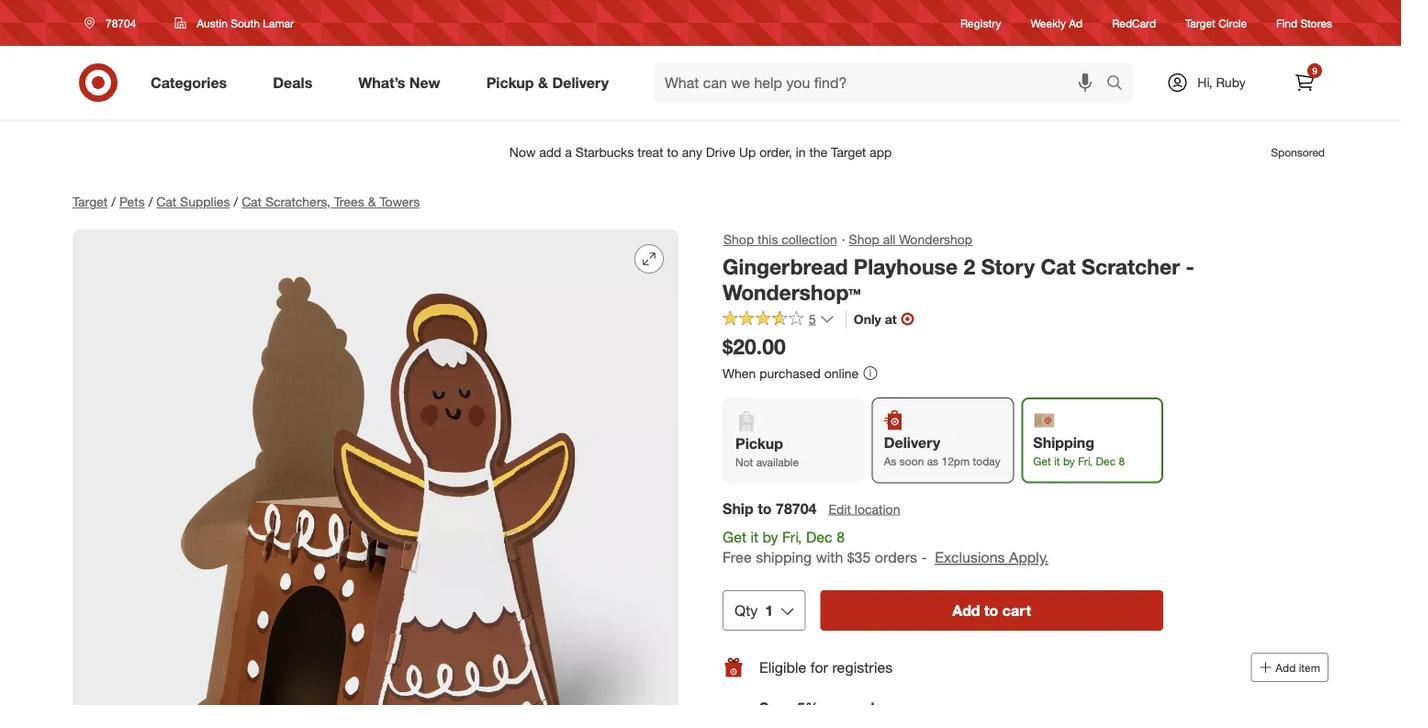 Task type: describe. For each thing, give the bounding box(es) containing it.
1 horizontal spatial 78704
[[776, 499, 817, 517]]

shipping
[[1034, 434, 1095, 452]]

at
[[885, 311, 897, 327]]

by inside get it by fri, dec 8 free shipping with $35 orders - exclusions apply.
[[763, 528, 779, 546]]

item
[[1299, 661, 1321, 675]]

add for add item
[[1276, 661, 1296, 675]]

cat scratchers, trees & towers link
[[242, 194, 420, 210]]

registry link
[[961, 15, 1002, 31]]

2 / from the left
[[149, 194, 153, 210]]

as
[[927, 455, 939, 469]]

find stores
[[1277, 16, 1333, 30]]

5
[[809, 311, 816, 327]]

redcard
[[1112, 16, 1156, 30]]

gingerbread playhouse 2 story cat scratcher - wondershop™
[[723, 253, 1195, 306]]

get it by fri, dec 8 free shipping with $35 orders - exclusions apply.
[[723, 528, 1049, 567]]

0 horizontal spatial &
[[368, 194, 376, 210]]

8 inside get it by fri, dec 8 free shipping with $35 orders - exclusions apply.
[[837, 528, 845, 546]]

ruby
[[1216, 74, 1246, 90]]

5 link
[[723, 310, 835, 331]]

target circle link
[[1186, 15, 1247, 31]]

as
[[884, 455, 897, 469]]

austin south lamar button
[[163, 6, 306, 39]]

shipping
[[756, 549, 812, 567]]

collection
[[782, 231, 837, 248]]

delivery as soon as 12pm today
[[884, 434, 1001, 469]]

pickup & delivery link
[[471, 62, 632, 103]]

towers
[[380, 194, 420, 210]]

ship
[[723, 499, 754, 517]]

edit
[[829, 501, 851, 517]]

scratchers,
[[265, 194, 330, 210]]

search button
[[1098, 62, 1143, 107]]

cart
[[1003, 602, 1031, 620]]

with
[[816, 549, 843, 567]]

it inside the shipping get it by fri, dec 8
[[1055, 455, 1060, 469]]

by inside the shipping get it by fri, dec 8
[[1064, 455, 1075, 469]]

eligible for registries
[[760, 659, 893, 677]]

austin south lamar
[[197, 16, 294, 30]]

categories link
[[135, 62, 250, 103]]

0 vertical spatial &
[[538, 74, 548, 91]]

to for add
[[985, 602, 999, 620]]

to for ship
[[758, 499, 772, 517]]

dec inside get it by fri, dec 8 free shipping with $35 orders - exclusions apply.
[[806, 528, 833, 546]]

- inside gingerbread playhouse 2 story cat scratcher - wondershop™
[[1186, 253, 1195, 279]]

edit location
[[829, 501, 900, 517]]

hi, ruby
[[1198, 74, 1246, 90]]

free
[[723, 549, 752, 567]]

deals
[[273, 74, 313, 91]]

south
[[231, 16, 260, 30]]

2
[[964, 253, 976, 279]]

shop this collection link
[[723, 230, 838, 250]]

cat for target
[[156, 194, 177, 210]]

eligible
[[760, 659, 807, 677]]

cat supplies link
[[156, 194, 230, 210]]

purchased
[[760, 365, 821, 381]]

pickup for not
[[736, 435, 783, 453]]

circle
[[1219, 16, 1247, 30]]

deals link
[[257, 62, 335, 103]]

9 link
[[1285, 62, 1325, 103]]

delivery inside delivery as soon as 12pm today
[[884, 434, 941, 452]]

shipping get it by fri, dec 8
[[1034, 434, 1125, 469]]

1
[[765, 602, 774, 620]]

target for target / pets / cat supplies / cat scratchers, trees & towers
[[73, 194, 108, 210]]

ad
[[1069, 16, 1083, 30]]

$20.00
[[723, 334, 786, 360]]

wondershop™
[[723, 280, 861, 306]]

online
[[825, 365, 859, 381]]

exclusions apply. link
[[935, 549, 1049, 567]]

apply.
[[1009, 549, 1049, 567]]

qty
[[735, 602, 758, 620]]

all
[[883, 231, 896, 248]]

target link
[[73, 194, 108, 210]]

what's new link
[[343, 62, 464, 103]]

- inside get it by fri, dec 8 free shipping with $35 orders - exclusions apply.
[[922, 549, 927, 567]]

pickup & delivery
[[486, 74, 609, 91]]



Task type: locate. For each thing, give the bounding box(es) containing it.
add left the item
[[1276, 661, 1296, 675]]

1 horizontal spatial &
[[538, 74, 548, 91]]

get down shipping
[[1034, 455, 1051, 469]]

0 horizontal spatial 78704
[[106, 16, 136, 30]]

1 vertical spatial -
[[922, 549, 927, 567]]

it up free
[[751, 528, 759, 546]]

1 horizontal spatial 8
[[1119, 455, 1125, 469]]

edit location button
[[828, 499, 901, 519]]

/
[[111, 194, 116, 210], [149, 194, 153, 210], [234, 194, 238, 210]]

not
[[736, 456, 753, 470]]

2 horizontal spatial cat
[[1041, 253, 1076, 279]]

registry
[[961, 16, 1002, 30]]

find
[[1277, 16, 1298, 30]]

0 vertical spatial delivery
[[552, 74, 609, 91]]

1 horizontal spatial pickup
[[736, 435, 783, 453]]

fri, up the shipping on the right of page
[[783, 528, 802, 546]]

cat right pets "link"
[[156, 194, 177, 210]]

pets link
[[119, 194, 145, 210]]

1 vertical spatial target
[[73, 194, 108, 210]]

gingerbread playhouse 2 story cat scratcher - wondershop&#8482;, 1 of 8 image
[[73, 230, 679, 705]]

0 vertical spatial dec
[[1096, 455, 1116, 469]]

to left cart
[[985, 602, 999, 620]]

scratcher
[[1082, 253, 1180, 279]]

what's
[[358, 74, 405, 91]]

today
[[973, 455, 1001, 469]]

shop this collection
[[724, 231, 837, 248]]

1 shop from the left
[[724, 231, 754, 248]]

add for add to cart
[[953, 602, 981, 620]]

gingerbread
[[723, 253, 848, 279]]

get inside get it by fri, dec 8 free shipping with $35 orders - exclusions apply.
[[723, 528, 747, 546]]

1 horizontal spatial delivery
[[884, 434, 941, 452]]

1 vertical spatial add
[[1276, 661, 1296, 675]]

get up free
[[723, 528, 747, 546]]

/ right supplies
[[234, 194, 238, 210]]

0 horizontal spatial by
[[763, 528, 779, 546]]

pickup
[[486, 74, 534, 91], [736, 435, 783, 453]]

1 horizontal spatial /
[[149, 194, 153, 210]]

pickup inside pickup not available
[[736, 435, 783, 453]]

0 vertical spatial fri,
[[1078, 455, 1093, 469]]

new
[[410, 74, 441, 91]]

0 horizontal spatial add
[[953, 602, 981, 620]]

weekly
[[1031, 16, 1066, 30]]

1 vertical spatial to
[[985, 602, 999, 620]]

1 horizontal spatial fri,
[[1078, 455, 1093, 469]]

weekly ad
[[1031, 16, 1083, 30]]

shop left all
[[849, 231, 880, 248]]

1 vertical spatial delivery
[[884, 434, 941, 452]]

fri, down shipping
[[1078, 455, 1093, 469]]

hi,
[[1198, 74, 1213, 90]]

0 vertical spatial add
[[953, 602, 981, 620]]

pickup for &
[[486, 74, 534, 91]]

0 vertical spatial -
[[1186, 253, 1195, 279]]

1 horizontal spatial to
[[985, 602, 999, 620]]

target
[[1186, 16, 1216, 30], [73, 194, 108, 210]]

0 horizontal spatial cat
[[156, 194, 177, 210]]

78704 button
[[73, 6, 156, 39]]

8
[[1119, 455, 1125, 469], [837, 528, 845, 546]]

to
[[758, 499, 772, 517], [985, 602, 999, 620]]

target inside "link"
[[1186, 16, 1216, 30]]

1 horizontal spatial get
[[1034, 455, 1051, 469]]

/ left pets "link"
[[111, 194, 116, 210]]

add inside the "add to cart" button
[[953, 602, 981, 620]]

0 vertical spatial 8
[[1119, 455, 1125, 469]]

78704 inside dropdown button
[[106, 16, 136, 30]]

0 horizontal spatial it
[[751, 528, 759, 546]]

cat right story
[[1041, 253, 1076, 279]]

12pm
[[942, 455, 970, 469]]

2 shop from the left
[[849, 231, 880, 248]]

shop
[[724, 231, 754, 248], [849, 231, 880, 248]]

dec inside the shipping get it by fri, dec 8
[[1096, 455, 1116, 469]]

0 vertical spatial pickup
[[486, 74, 534, 91]]

shop inside the shop this collection link
[[724, 231, 754, 248]]

only at
[[854, 311, 897, 327]]

by down shipping
[[1064, 455, 1075, 469]]

1 vertical spatial by
[[763, 528, 779, 546]]

pickup up 'not'
[[736, 435, 783, 453]]

/ right pets "link"
[[149, 194, 153, 210]]

0 horizontal spatial 8
[[837, 528, 845, 546]]

soon
[[900, 455, 924, 469]]

0 vertical spatial it
[[1055, 455, 1060, 469]]

when
[[723, 365, 756, 381]]

target for target circle
[[1186, 16, 1216, 30]]

only
[[854, 311, 882, 327]]

add item
[[1276, 661, 1321, 675]]

-
[[1186, 253, 1195, 279], [922, 549, 927, 567]]

it down shipping
[[1055, 455, 1060, 469]]

shop for shop all wondershop
[[849, 231, 880, 248]]

1 vertical spatial &
[[368, 194, 376, 210]]

1 vertical spatial get
[[723, 528, 747, 546]]

get inside the shipping get it by fri, dec 8
[[1034, 455, 1051, 469]]

stores
[[1301, 16, 1333, 30]]

trees
[[334, 194, 364, 210]]

78704 left austin
[[106, 16, 136, 30]]

weekly ad link
[[1031, 15, 1083, 31]]

0 horizontal spatial get
[[723, 528, 747, 546]]

0 horizontal spatial fri,
[[783, 528, 802, 546]]

location
[[855, 501, 900, 517]]

1 horizontal spatial it
[[1055, 455, 1060, 469]]

0 horizontal spatial -
[[922, 549, 927, 567]]

registries
[[832, 659, 893, 677]]

0 horizontal spatial pickup
[[486, 74, 534, 91]]

1 vertical spatial fri,
[[783, 528, 802, 546]]

1 horizontal spatial add
[[1276, 661, 1296, 675]]

0 vertical spatial target
[[1186, 16, 1216, 30]]

for
[[811, 659, 828, 677]]

this
[[758, 231, 778, 248]]

wondershop
[[899, 231, 973, 248]]

categories
[[151, 74, 227, 91]]

supplies
[[180, 194, 230, 210]]

0 horizontal spatial /
[[111, 194, 116, 210]]

playhouse
[[854, 253, 958, 279]]

it inside get it by fri, dec 8 free shipping with $35 orders - exclusions apply.
[[751, 528, 759, 546]]

cat inside gingerbread playhouse 2 story cat scratcher - wondershop™
[[1041, 253, 1076, 279]]

1 horizontal spatial dec
[[1096, 455, 1116, 469]]

1 horizontal spatial cat
[[242, 194, 262, 210]]

0 horizontal spatial delivery
[[552, 74, 609, 91]]

pickup right new
[[486, 74, 534, 91]]

find stores link
[[1277, 15, 1333, 31]]

what's new
[[358, 74, 441, 91]]

fri,
[[1078, 455, 1093, 469], [783, 528, 802, 546]]

1 vertical spatial it
[[751, 528, 759, 546]]

target / pets / cat supplies / cat scratchers, trees & towers
[[73, 194, 420, 210]]

9
[[1313, 65, 1318, 76]]

when purchased online
[[723, 365, 859, 381]]

target circle
[[1186, 16, 1247, 30]]

cat for gingerbread
[[1041, 253, 1076, 279]]

add to cart
[[953, 602, 1031, 620]]

exclusions
[[935, 549, 1005, 567]]

1 / from the left
[[111, 194, 116, 210]]

1 vertical spatial dec
[[806, 528, 833, 546]]

1 horizontal spatial -
[[1186, 253, 1195, 279]]

0 horizontal spatial to
[[758, 499, 772, 517]]

shop for shop this collection
[[724, 231, 754, 248]]

1 horizontal spatial target
[[1186, 16, 1216, 30]]

add item button
[[1251, 653, 1329, 682]]

0 vertical spatial to
[[758, 499, 772, 517]]

dec
[[1096, 455, 1116, 469], [806, 528, 833, 546]]

78704
[[106, 16, 136, 30], [776, 499, 817, 517]]

ship to 78704
[[723, 499, 817, 517]]

fri, inside the shipping get it by fri, dec 8
[[1078, 455, 1093, 469]]

story
[[982, 253, 1035, 279]]

78704 left edit
[[776, 499, 817, 517]]

1 vertical spatial 78704
[[776, 499, 817, 517]]

What can we help you find? suggestions appear below search field
[[654, 62, 1111, 103]]

add to cart button
[[820, 591, 1164, 631]]

0 vertical spatial get
[[1034, 455, 1051, 469]]

add left cart
[[953, 602, 981, 620]]

&
[[538, 74, 548, 91], [368, 194, 376, 210]]

by up the shipping on the right of page
[[763, 528, 779, 546]]

target left pets "link"
[[73, 194, 108, 210]]

qty 1
[[735, 602, 774, 620]]

0 vertical spatial 78704
[[106, 16, 136, 30]]

pickup not available
[[736, 435, 799, 470]]

1 horizontal spatial by
[[1064, 455, 1075, 469]]

austin
[[197, 16, 228, 30]]

$35
[[847, 549, 871, 567]]

0 horizontal spatial shop
[[724, 231, 754, 248]]

advertisement region
[[58, 130, 1344, 175]]

fri, inside get it by fri, dec 8 free shipping with $35 orders - exclusions apply.
[[783, 528, 802, 546]]

2 horizontal spatial /
[[234, 194, 238, 210]]

cat
[[156, 194, 177, 210], [242, 194, 262, 210], [1041, 253, 1076, 279]]

to inside the "add to cart" button
[[985, 602, 999, 620]]

add inside add item button
[[1276, 661, 1296, 675]]

1 vertical spatial 8
[[837, 528, 845, 546]]

target left circle
[[1186, 16, 1216, 30]]

cat left scratchers,
[[242, 194, 262, 210]]

1 vertical spatial pickup
[[736, 435, 783, 453]]

- right orders
[[922, 549, 927, 567]]

3 / from the left
[[234, 194, 238, 210]]

to right ship
[[758, 499, 772, 517]]

0 vertical spatial by
[[1064, 455, 1075, 469]]

shop left the this
[[724, 231, 754, 248]]

- right scratcher
[[1186, 253, 1195, 279]]

1 horizontal spatial shop
[[849, 231, 880, 248]]

8 inside the shipping get it by fri, dec 8
[[1119, 455, 1125, 469]]

pets
[[119, 194, 145, 210]]

0 horizontal spatial dec
[[806, 528, 833, 546]]

0 horizontal spatial target
[[73, 194, 108, 210]]

search
[[1098, 75, 1143, 93]]

orders
[[875, 549, 918, 567]]



Task type: vqa. For each thing, say whether or not it's contained in the screenshot.
Dress
no



